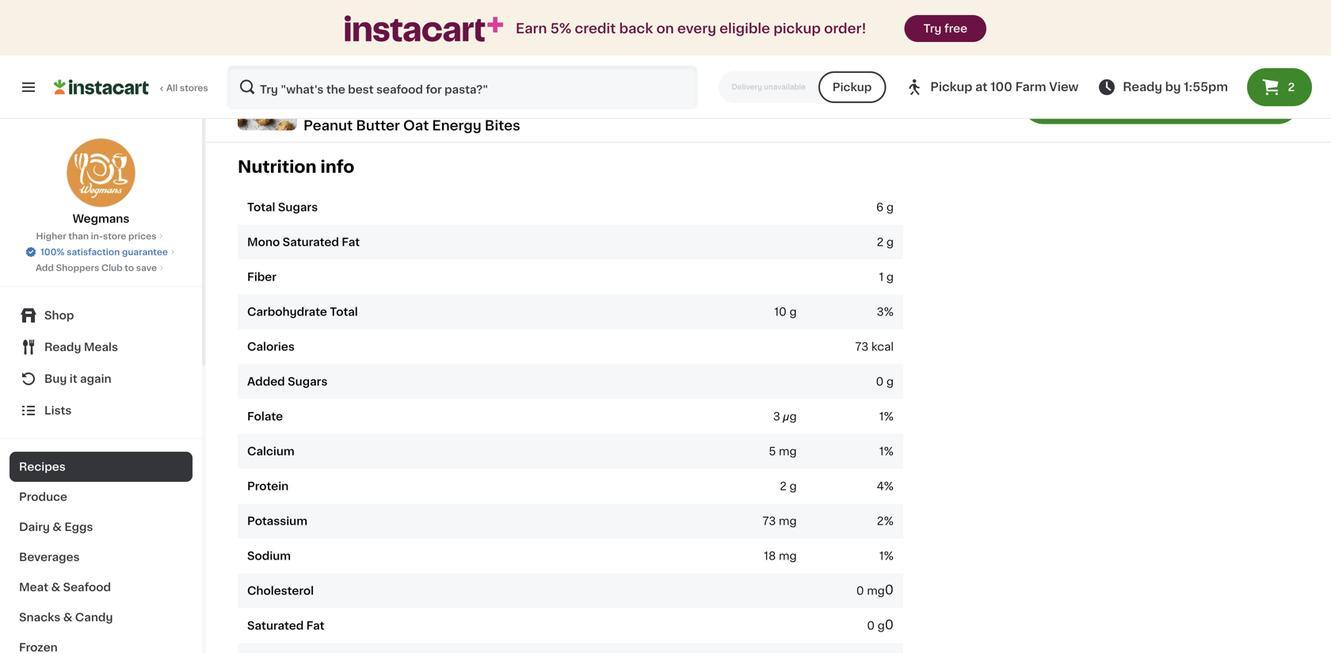 Task type: vqa. For each thing, say whether or not it's contained in the screenshot.


Task type: describe. For each thing, give the bounding box(es) containing it.
15
[[1059, 117, 1071, 128]]

pickup for pickup at 100 farm view
[[931, 81, 973, 93]]

0 vertical spatial fat
[[342, 237, 360, 248]]

mg for 18 mg
[[779, 551, 797, 562]]

mg for 73 mg
[[779, 516, 797, 527]]

g for added sugars
[[887, 376, 894, 387]]

process
[[1228, 86, 1273, 97]]

processor
[[1145, 86, 1201, 97]]

lists link
[[10, 395, 193, 426]]

produce
[[19, 491, 67, 503]]

0 vertical spatial for
[[495, 86, 510, 97]]

1 up 4 %
[[880, 446, 884, 457]]

mg for 0 mg 0
[[867, 586, 885, 597]]

2 horizontal spatial and
[[1204, 86, 1225, 97]]

0 horizontal spatial and
[[991, 86, 1012, 97]]

the
[[862, 86, 881, 97]]

every
[[678, 22, 717, 35]]

% for 3 µg
[[884, 411, 894, 422]]

pickup at 100 farm view button
[[906, 65, 1079, 109]]

until
[[809, 101, 833, 112]]

100% satisfaction guarantee button
[[25, 243, 177, 258]]

add for add 4 ingredients to cart
[[1073, 96, 1102, 109]]

desired.
[[884, 117, 929, 128]]

each).
[[1156, 101, 1191, 112]]

% for 5 mg
[[884, 446, 894, 457]]

73 kcal
[[856, 341, 894, 353]]

3 µg
[[773, 411, 797, 422]]

& for meat
[[51, 582, 60, 593]]

butter
[[1057, 86, 1091, 97]]

credit
[[575, 22, 616, 35]]

3 for 3 %
[[877, 307, 884, 318]]

to left 'minutes.'
[[523, 86, 535, 97]]

oat
[[403, 119, 429, 132]]

3 for 3 µg
[[773, 411, 781, 422]]

2 button
[[1248, 68, 1313, 106]]

1 down the 0 g
[[880, 411, 884, 422]]

2 left 'until'
[[778, 90, 785, 101]]

add for add shoppers club to save
[[36, 264, 54, 272]]

if
[[874, 117, 882, 128]]

seafood
[[63, 582, 111, 593]]

1:55pm
[[1184, 81, 1229, 93]]

% for 18 mg
[[884, 551, 894, 562]]

ready by 1:55pm
[[1123, 81, 1229, 93]]

beverages
[[19, 552, 80, 563]]

0 g
[[876, 376, 894, 387]]

eggs
[[65, 522, 93, 533]]

100%
[[41, 248, 65, 256]]

info
[[321, 158, 355, 175]]

snacks & candy
[[19, 612, 113, 623]]

1 inside the combine the soaked dates, oats and peanut butter in a food processor and process until very finely chopped. roll into 12 balls (a scant tablespoon each). garnish with chia seeds, if desired. refrigerate for at least 15 minutes and up to 1 week.
[[1177, 117, 1182, 128]]

1 % for 5 mg
[[880, 446, 894, 457]]

73 for 73 kcal
[[856, 341, 869, 353]]

calcium
[[247, 446, 295, 457]]

pickup
[[774, 22, 821, 35]]

dairy & eggs
[[19, 522, 93, 533]]

in inside the combine the soaked dates, oats and peanut butter in a food processor and process until very finely chopped. roll into 12 balls (a scant tablespoon each). garnish with chia seeds, if desired. refrigerate for at least 15 minutes and up to 1 week.
[[1094, 86, 1104, 97]]

0 mg 0
[[857, 584, 894, 597]]

(a
[[1043, 101, 1054, 112]]

1 vertical spatial saturated
[[247, 620, 304, 632]]

finely
[[862, 101, 893, 112]]

minutes.
[[553, 86, 601, 97]]

a inside the combine the soaked dates, oats and peanut butter in a food processor and process until very finely chopped. roll into 12 balls (a scant tablespoon each). garnish with chia seeds, if desired. refrigerate for at least 15 minutes and up to 1 week.
[[1107, 86, 1113, 97]]

soaked
[[884, 86, 924, 97]]

Search field
[[228, 67, 697, 108]]

meat & seafood
[[19, 582, 111, 593]]

g for mono saturated fat
[[887, 237, 894, 248]]

of
[[425, 86, 437, 97]]

0 vertical spatial 5
[[513, 86, 520, 97]]

added
[[247, 376, 285, 387]]

0 for 0 g 0
[[867, 620, 875, 632]]

save
[[136, 264, 157, 272]]

1 % for 3 µg
[[880, 411, 894, 422]]

1 a from the left
[[355, 86, 361, 97]]

earn
[[516, 22, 547, 35]]

calories
[[247, 341, 295, 353]]

0 vertical spatial saturated
[[283, 237, 339, 248]]

1 up '0 mg 0'
[[880, 551, 884, 562]]

18
[[764, 551, 776, 562]]

0 for 0 mg 0
[[857, 586, 865, 597]]

stores
[[180, 84, 208, 92]]

4 %
[[877, 481, 894, 492]]

hot
[[440, 86, 458, 97]]

µg
[[784, 411, 797, 422]]

1 vertical spatial 10
[[775, 307, 787, 318]]

0 horizontal spatial 4
[[877, 481, 884, 492]]

0 vertical spatial total
[[247, 202, 275, 213]]

higher than in-store prices link
[[36, 230, 166, 243]]

% for 10 g
[[884, 307, 894, 318]]

dairy & eggs link
[[10, 512, 193, 542]]

chopped.
[[896, 101, 949, 112]]

pickup at 100 farm view
[[931, 81, 1079, 93]]

farm
[[1016, 81, 1047, 93]]

g for fiber
[[887, 272, 894, 283]]

pickup button
[[819, 71, 887, 103]]

g for protein
[[790, 481, 797, 492]]

view
[[1050, 81, 1079, 93]]

try free
[[924, 23, 968, 34]]

protein
[[247, 481, 289, 492]]

ready by 1:55pm link
[[1098, 78, 1229, 97]]

to inside the combine the soaked dates, oats and peanut butter in a food processor and process until very finely chopped. roll into 12 balls (a scant tablespoon each). garnish with chia seeds, if desired. refrigerate for at least 15 minutes and up to 1 week.
[[1163, 117, 1175, 128]]

oats
[[964, 86, 988, 97]]

earn 5% credit back on every eligible pickup order!
[[516, 22, 867, 35]]

higher
[[36, 232, 66, 241]]

6
[[877, 202, 884, 213]]

combine the soaked dates, oats and peanut butter in a food processor and process until very finely chopped. roll into 12 balls (a scant tablespoon each). garnish with chia seeds, if desired. refrigerate for at least 15 minutes and up to 1 week.
[[809, 86, 1273, 128]]

seeds,
[[835, 117, 872, 128]]

cart
[[1220, 96, 1250, 109]]

service type group
[[719, 71, 887, 103]]

with
[[1240, 101, 1263, 112]]

up
[[1146, 117, 1160, 128]]

2 g for protein
[[780, 481, 797, 492]]

nutrition info
[[238, 158, 355, 175]]

pickup for pickup
[[833, 82, 872, 93]]

ready meals link
[[10, 331, 193, 363]]

dairy
[[19, 522, 50, 533]]



Task type: locate. For each thing, give the bounding box(es) containing it.
2 1 % from the top
[[880, 446, 894, 457]]

buy it again
[[44, 373, 111, 384]]

0 horizontal spatial add
[[36, 264, 54, 272]]

1 horizontal spatial ready
[[1123, 81, 1163, 93]]

0 horizontal spatial 73
[[763, 516, 776, 527]]

1 horizontal spatial for
[[997, 117, 1013, 128]]

saturated
[[283, 237, 339, 248], [247, 620, 304, 632]]

1 horizontal spatial 3
[[877, 307, 884, 318]]

0 vertical spatial 3
[[877, 307, 884, 318]]

% down the 0 g
[[884, 411, 894, 422]]

2 in from the left
[[1094, 86, 1104, 97]]

buy it again link
[[10, 363, 193, 395]]

to inside button
[[1202, 96, 1217, 109]]

1 g
[[880, 272, 894, 283]]

and up the '12'
[[991, 86, 1012, 97]]

by
[[1166, 81, 1182, 93]]

1 horizontal spatial in
[[1094, 86, 1104, 97]]

sugars up mono saturated fat
[[278, 202, 318, 213]]

4 inside add 4 ingredients to cart button
[[1105, 96, 1114, 109]]

it
[[70, 373, 77, 384]]

ready inside the ready by 1:55pm link
[[1123, 81, 1163, 93]]

carbohydrate total
[[247, 307, 358, 318]]

6 g
[[877, 202, 894, 213]]

1 % down 2 %
[[880, 551, 894, 562]]

0 vertical spatial 1 %
[[880, 411, 894, 422]]

4 up 2 %
[[877, 481, 884, 492]]

10 g
[[775, 307, 797, 318]]

2 down 5 mg at the right bottom
[[780, 481, 787, 492]]

1 horizontal spatial a
[[1107, 86, 1113, 97]]

1 horizontal spatial add
[[1073, 96, 1102, 109]]

than
[[68, 232, 89, 241]]

ready inside ready meals "link"
[[44, 342, 81, 353]]

% up 4 %
[[884, 446, 894, 457]]

5
[[513, 86, 520, 97], [769, 446, 776, 457]]

candy
[[75, 612, 113, 623]]

0 horizontal spatial for
[[495, 86, 510, 97]]

ready up ingredients
[[1123, 81, 1163, 93]]

1 horizontal spatial and
[[1122, 117, 1143, 128]]

0 horizontal spatial 5
[[513, 86, 520, 97]]

sodium
[[247, 551, 291, 562]]

4 % from the top
[[884, 481, 894, 492]]

3 up kcal
[[877, 307, 884, 318]]

add inside add shoppers club to save link
[[36, 264, 54, 272]]

0 horizontal spatial 2 g
[[780, 481, 797, 492]]

at inside popup button
[[976, 81, 988, 93]]

0 vertical spatial sugars
[[278, 202, 318, 213]]

for inside the combine the soaked dates, oats and peanut butter in a food processor and process until very finely chopped. roll into 12 balls (a scant tablespoon each). garnish with chia seeds, if desired. refrigerate for at least 15 minutes and up to 1 week.
[[997, 117, 1013, 128]]

wegmans
[[73, 213, 130, 224]]

0 horizontal spatial at
[[976, 81, 988, 93]]

2 vertical spatial &
[[63, 612, 72, 623]]

1 vertical spatial fat
[[307, 620, 325, 632]]

1 horizontal spatial 73
[[856, 341, 869, 353]]

least
[[1029, 117, 1057, 128]]

0 horizontal spatial a
[[355, 86, 361, 97]]

all
[[166, 84, 178, 92]]

0 horizontal spatial in
[[342, 86, 352, 97]]

12
[[1000, 101, 1012, 112]]

1 vertical spatial 2 g
[[780, 481, 797, 492]]

back
[[620, 22, 653, 35]]

instacart logo image
[[54, 78, 149, 97]]

0 vertical spatial 2 g
[[877, 237, 894, 248]]

sugars
[[278, 202, 318, 213], [288, 376, 328, 387]]

satisfaction
[[67, 248, 120, 256]]

1 vertical spatial 73
[[763, 516, 776, 527]]

fat down cholesterol
[[307, 620, 325, 632]]

mono
[[247, 237, 280, 248]]

g for total sugars
[[887, 202, 894, 213]]

pickup inside the pickup button
[[833, 82, 872, 93]]

1 left "soak"
[[248, 90, 253, 101]]

food
[[1116, 86, 1142, 97]]

& right meat
[[51, 582, 60, 593]]

6 % from the top
[[884, 551, 894, 562]]

0 horizontal spatial fat
[[307, 620, 325, 632]]

10
[[538, 86, 550, 97], [775, 307, 787, 318]]

meals
[[84, 342, 118, 353]]

scant
[[1057, 101, 1088, 112]]

0 horizontal spatial 10
[[538, 86, 550, 97]]

mg for 5 mg
[[779, 446, 797, 457]]

butter
[[356, 119, 400, 132]]

2 down 4 %
[[877, 516, 884, 527]]

% down the 1 g
[[884, 307, 894, 318]]

peanut butter oat energy bites
[[304, 119, 521, 132]]

ready
[[1123, 81, 1163, 93], [44, 342, 81, 353]]

add shoppers club to save
[[36, 264, 157, 272]]

1 horizontal spatial 2 g
[[877, 237, 894, 248]]

4 left food
[[1105, 96, 1114, 109]]

1 vertical spatial 5
[[769, 446, 776, 457]]

at left 100
[[976, 81, 988, 93]]

and
[[991, 86, 1012, 97], [1204, 86, 1225, 97], [1122, 117, 1143, 128]]

2 g down the 6 g
[[877, 237, 894, 248]]

pickup
[[931, 81, 973, 93], [833, 82, 872, 93]]

mg up 0 g 0
[[867, 586, 885, 597]]

5 down 3 µg
[[769, 446, 776, 457]]

pickup up roll
[[931, 81, 973, 93]]

2 g
[[877, 237, 894, 248], [780, 481, 797, 492]]

1 horizontal spatial pickup
[[931, 81, 973, 93]]

saturated down total sugars
[[283, 237, 339, 248]]

g for carbohydrate total
[[790, 307, 797, 318]]

1 vertical spatial for
[[997, 117, 1013, 128]]

shop link
[[10, 300, 193, 331]]

free
[[945, 23, 968, 34]]

water
[[461, 86, 492, 97]]

73 mg
[[763, 516, 797, 527]]

mg down µg
[[779, 446, 797, 457]]

fat down "info"
[[342, 237, 360, 248]]

wegmans logo image
[[66, 138, 136, 208]]

ingredients
[[1118, 96, 1199, 109]]

% down 4 %
[[884, 516, 894, 527]]

1 vertical spatial 1 %
[[880, 446, 894, 457]]

add 4 ingredients to cart button
[[1023, 81, 1300, 124]]

% up 2 %
[[884, 481, 894, 492]]

instructions
[[238, 40, 345, 57]]

1 down each).
[[1177, 117, 1182, 128]]

in-
[[91, 232, 103, 241]]

1 horizontal spatial 10
[[775, 307, 787, 318]]

1 % up 4 %
[[880, 446, 894, 457]]

guarantee
[[122, 248, 168, 256]]

add down 100%
[[36, 264, 54, 272]]

2 g for mono saturated fat
[[877, 237, 894, 248]]

0 horizontal spatial 3
[[773, 411, 781, 422]]

express icon image
[[345, 15, 503, 42]]

& inside "link"
[[51, 582, 60, 593]]

and down tablespoon
[[1122, 117, 1143, 128]]

5 up the bites
[[513, 86, 520, 97]]

2 vertical spatial 1 %
[[880, 551, 894, 562]]

73 for 73 mg
[[763, 516, 776, 527]]

again
[[80, 373, 111, 384]]

1 % down the 0 g
[[880, 411, 894, 422]]

1 vertical spatial at
[[1016, 117, 1027, 128]]

dates,
[[927, 86, 961, 97]]

mg inside '0 mg 0'
[[867, 586, 885, 597]]

in right "dates"
[[342, 86, 352, 97]]

refrigerate
[[932, 117, 995, 128]]

1 vertical spatial add
[[36, 264, 54, 272]]

3 left µg
[[773, 411, 781, 422]]

1 in from the left
[[342, 86, 352, 97]]

potassium
[[247, 516, 308, 527]]

sugars for total sugars
[[278, 202, 318, 213]]

1 1 % from the top
[[880, 411, 894, 422]]

to down 1:55pm
[[1202, 96, 1217, 109]]

peanut
[[304, 119, 353, 132]]

total right carbohydrate
[[330, 307, 358, 318]]

total up mono at top
[[247, 202, 275, 213]]

peanut
[[1015, 86, 1054, 97]]

recipes link
[[10, 452, 193, 482]]

roll
[[952, 101, 973, 112]]

meat & seafood link
[[10, 572, 193, 602]]

3 % from the top
[[884, 446, 894, 457]]

5 % from the top
[[884, 516, 894, 527]]

0 vertical spatial 10
[[538, 86, 550, 97]]

add 4 ingredients to cart
[[1073, 96, 1250, 109]]

2 % from the top
[[884, 411, 894, 422]]

g inside 0 g 0
[[878, 620, 885, 632]]

1 up 3 % at the right top of the page
[[880, 272, 884, 283]]

1 horizontal spatial 5
[[769, 446, 776, 457]]

balls
[[1014, 101, 1040, 112]]

pickup up very
[[833, 82, 872, 93]]

for
[[495, 86, 510, 97], [997, 117, 1013, 128]]

to right up
[[1163, 117, 1175, 128]]

mono saturated fat
[[247, 237, 360, 248]]

1 vertical spatial 4
[[877, 481, 884, 492]]

add inside add 4 ingredients to cart button
[[1073, 96, 1102, 109]]

pickup inside pickup at 100 farm view popup button
[[931, 81, 973, 93]]

at inside the combine the soaked dates, oats and peanut butter in a food processor and process until very finely chopped. roll into 12 balls (a scant tablespoon each). garnish with chia seeds, if desired. refrigerate for at least 15 minutes and up to 1 week.
[[1016, 117, 1027, 128]]

chia
[[809, 117, 832, 128]]

0 vertical spatial add
[[1073, 96, 1102, 109]]

mg up 18 mg
[[779, 516, 797, 527]]

0 horizontal spatial pickup
[[833, 82, 872, 93]]

2 %
[[877, 516, 894, 527]]

2 g down 5 mg at the right bottom
[[780, 481, 797, 492]]

1 horizontal spatial 4
[[1105, 96, 1114, 109]]

1 vertical spatial total
[[330, 307, 358, 318]]

% for 2 g
[[884, 481, 894, 492]]

sugars for added sugars
[[288, 376, 328, 387]]

2 right process
[[1289, 82, 1296, 93]]

very
[[835, 101, 860, 112]]

None search field
[[227, 65, 699, 109]]

a left food
[[1107, 86, 1113, 97]]

& for dairy
[[53, 522, 62, 533]]

1 horizontal spatial fat
[[342, 237, 360, 248]]

1 vertical spatial &
[[51, 582, 60, 593]]

in
[[342, 86, 352, 97], [1094, 86, 1104, 97]]

bowl
[[396, 86, 422, 97]]

73 up 18
[[763, 516, 776, 527]]

snacks & candy link
[[10, 602, 193, 633]]

0 vertical spatial &
[[53, 522, 62, 533]]

for right water
[[495, 86, 510, 97]]

1 horizontal spatial at
[[1016, 117, 1027, 128]]

try
[[924, 23, 942, 34]]

small
[[364, 86, 393, 97]]

1 %
[[880, 411, 894, 422], [880, 446, 894, 457], [880, 551, 894, 562]]

mg right 18
[[779, 551, 797, 562]]

minutes
[[1074, 117, 1119, 128]]

to left save at the left
[[125, 264, 134, 272]]

0 vertical spatial 4
[[1105, 96, 1114, 109]]

ready for ready meals
[[44, 342, 81, 353]]

ready down 'shop'
[[44, 342, 81, 353]]

73 left kcal
[[856, 341, 869, 353]]

in right butter
[[1094, 86, 1104, 97]]

0 for 0 g
[[876, 376, 884, 387]]

at down balls at the right top of page
[[1016, 117, 1027, 128]]

0 horizontal spatial total
[[247, 202, 275, 213]]

1 vertical spatial sugars
[[288, 376, 328, 387]]

& for snacks
[[63, 612, 72, 623]]

0 vertical spatial at
[[976, 81, 988, 93]]

3 1 % from the top
[[880, 551, 894, 562]]

0 horizontal spatial ready
[[44, 342, 81, 353]]

1 horizontal spatial total
[[330, 307, 358, 318]]

0 vertical spatial ready
[[1123, 81, 1163, 93]]

sugars right added
[[288, 376, 328, 387]]

0 inside 0 g 0
[[867, 620, 875, 632]]

% for 73 mg
[[884, 516, 894, 527]]

add up minutes
[[1073, 96, 1102, 109]]

1 vertical spatial ready
[[44, 342, 81, 353]]

a left small
[[355, 86, 361, 97]]

%
[[884, 307, 894, 318], [884, 411, 894, 422], [884, 446, 894, 457], [884, 481, 894, 492], [884, 516, 894, 527], [884, 551, 894, 562]]

saturated down cholesterol
[[247, 620, 304, 632]]

% down 2 %
[[884, 551, 894, 562]]

meat
[[19, 582, 48, 593]]

1 vertical spatial 3
[[773, 411, 781, 422]]

soak dates in a small bowl of hot water for 5 to 10 minutes. drain.
[[277, 86, 636, 97]]

carbohydrate
[[247, 307, 327, 318]]

& left candy
[[63, 612, 72, 623]]

1 % from the top
[[884, 307, 894, 318]]

into
[[976, 101, 997, 112]]

for down the '12'
[[997, 117, 1013, 128]]

a
[[355, 86, 361, 97], [1107, 86, 1113, 97]]

1 % for 18 mg
[[880, 551, 894, 562]]

2 inside button
[[1289, 82, 1296, 93]]

0 vertical spatial 73
[[856, 341, 869, 353]]

2 down '6'
[[877, 237, 884, 248]]

2 a from the left
[[1107, 86, 1113, 97]]

0 inside '0 mg 0'
[[857, 586, 865, 597]]

wegmans link
[[66, 138, 136, 227]]

5 mg
[[769, 446, 797, 457]]

ready for ready by 1:55pm
[[1123, 81, 1163, 93]]

0 g 0
[[867, 619, 894, 632]]

and up 'garnish'
[[1204, 86, 1225, 97]]

1
[[248, 90, 253, 101], [1177, 117, 1182, 128], [880, 272, 884, 283], [880, 411, 884, 422], [880, 446, 884, 457], [880, 551, 884, 562]]

& left eggs
[[53, 522, 62, 533]]



